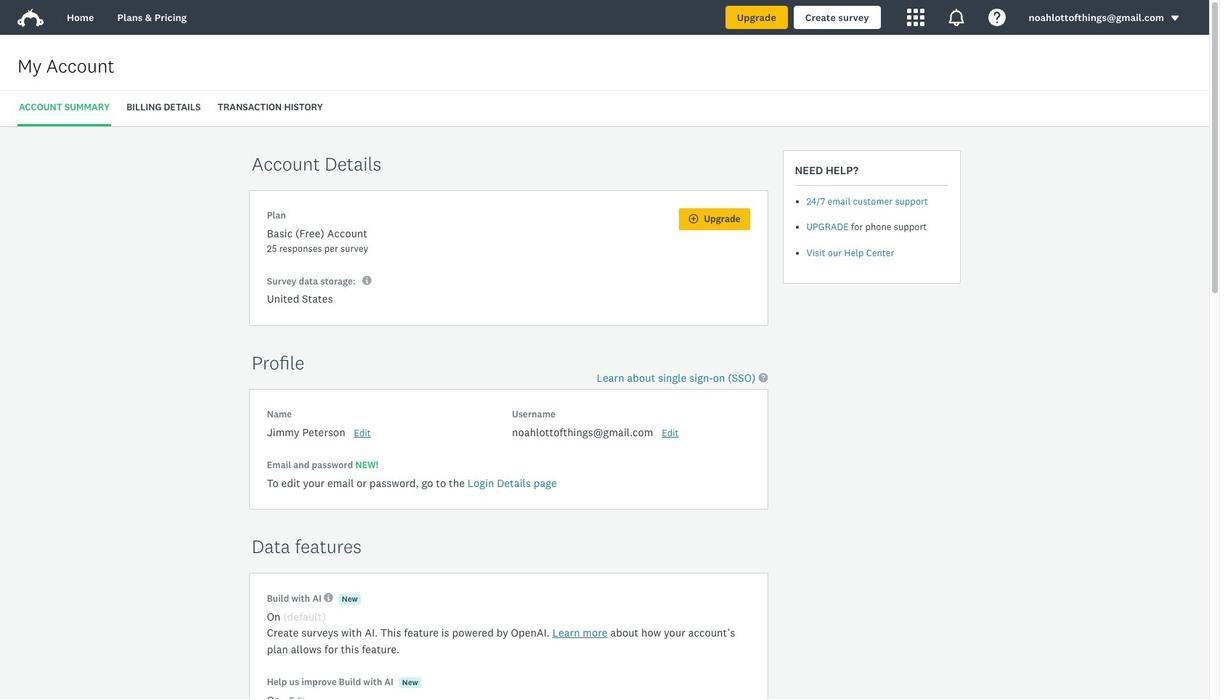 Task type: vqa. For each thing, say whether or not it's contained in the screenshot.
Surveymonkey Logo
yes



Task type: describe. For each thing, give the bounding box(es) containing it.
help icon image
[[989, 9, 1006, 26]]

1 products icon image from the left
[[907, 9, 925, 26]]

2 products icon image from the left
[[948, 9, 965, 26]]



Task type: locate. For each thing, give the bounding box(es) containing it.
0 horizontal spatial products icon image
[[907, 9, 925, 26]]

products icon image
[[907, 9, 925, 26], [948, 9, 965, 26]]

1 horizontal spatial products icon image
[[948, 9, 965, 26]]

surveymonkey logo image
[[17, 9, 44, 27]]

dropdown arrow image
[[1171, 13, 1181, 23]]



